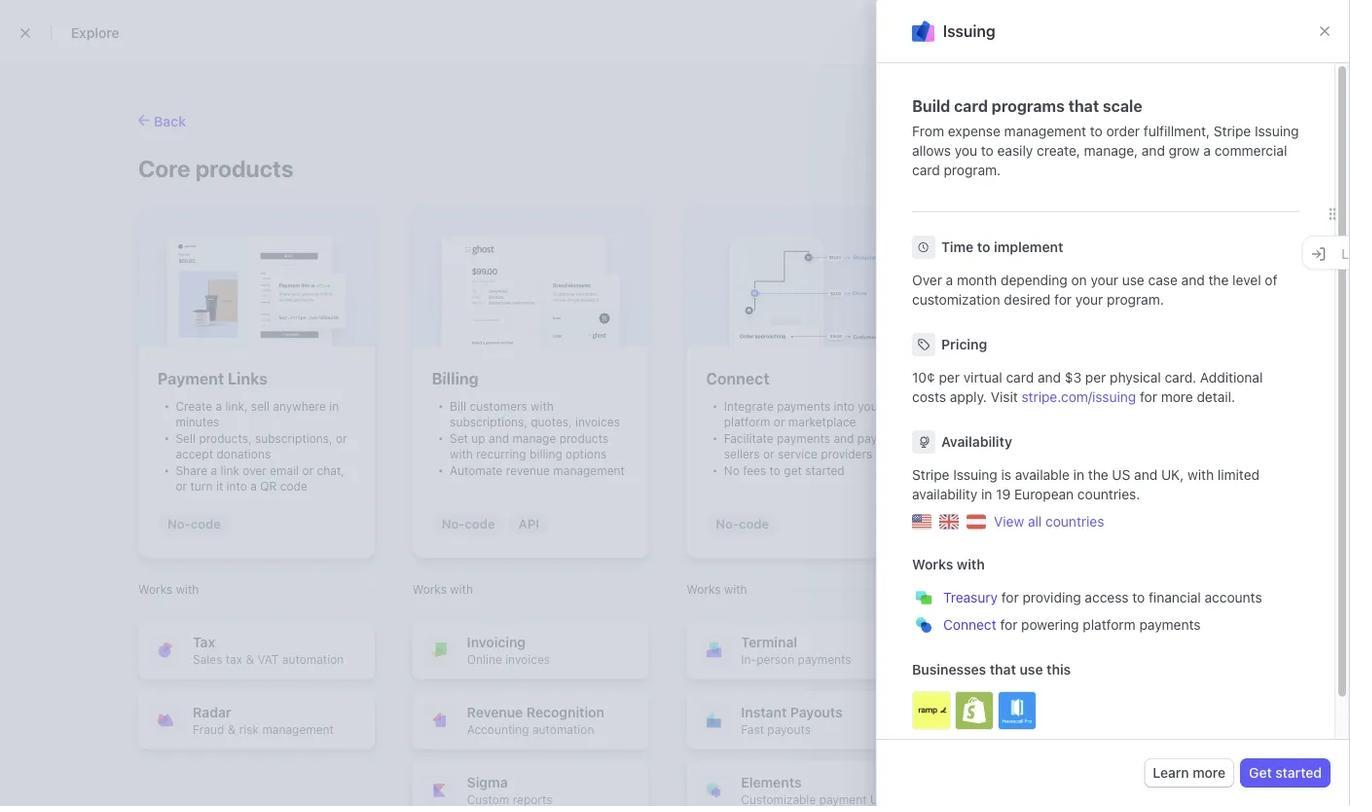 Task type: describe. For each thing, give the bounding box(es) containing it.
vat
[[257, 653, 279, 666]]

card.
[[1164, 369, 1196, 386]]

works for payment links
[[138, 583, 173, 596]]

fast
[[741, 723, 764, 737]]

2 no- from the left
[[442, 516, 465, 531]]

0 vertical spatial products
[[195, 154, 294, 182]]

banking-
[[1015, 653, 1065, 666]]

payouts
[[790, 704, 843, 720]]

code inside • create a link, sell anywhere in minutes • sell products, subscriptions, or accept donations • share a link over email or chat, or turn it into a qr code
[[280, 479, 307, 493]]

and up expense
[[1036, 415, 1056, 429]]

management inside • create, manage, and distribute virtual and physical cards • expense management • order fulfillment
[[1048, 432, 1120, 445]]

desired
[[1004, 292, 1050, 308]]

management inside • bill customers with subscriptions, quotes, invoices • set up and manage products with recurring billing options • automate revenue management
[[553, 464, 625, 478]]

2 per from the left
[[1085, 369, 1106, 386]]

of
[[1265, 272, 1277, 288]]

expense
[[948, 123, 1000, 139]]

works for connect
[[687, 583, 721, 596]]

with up 'invoicing'
[[450, 583, 473, 596]]

marketplace
[[788, 415, 856, 429]]

manage, inside the build card programs that scale from expense management to order fulfillment, stripe issuing allows you to easily create, manage, and grow a commercial card program.
[[1084, 143, 1138, 159]]

time
[[941, 239, 973, 255]]

invoicing
[[467, 634, 526, 650]]

issuing up build
[[943, 22, 996, 40]]

get
[[1249, 765, 1272, 781]]

• bill customers with subscriptions, quotes, invoices • set up and manage products with recurring billing options • automate revenue management
[[438, 398, 625, 478]]

instant
[[741, 704, 787, 720]]

to right time on the right top of page
[[977, 239, 990, 255]]

for inside over a month depending on your use case and the level of customization desired for your program.
[[1054, 292, 1071, 308]]

it
[[216, 479, 223, 493]]

to inside • integrate payments into your platform or marketplace • facilitate payments and pay out sellers or service providers • no fees to get started
[[770, 464, 781, 478]]

and inside over a month depending on your use case and the level of customization desired for your program.
[[1181, 272, 1204, 288]]

2 no-code from the left
[[442, 516, 495, 531]]

over
[[912, 272, 942, 288]]

card inside 10¢ per virtual card and $3 per physical card. additional costs apply. visit
[[1006, 369, 1034, 386]]

invoices inside • bill customers with subscriptions, quotes, invoices • set up and manage products with recurring billing options • automate revenue management
[[575, 415, 620, 429]]

& inside tax sales tax & vat automation
[[246, 653, 254, 666]]

accounting
[[467, 723, 529, 737]]

code down automate
[[465, 516, 495, 531]]

$3
[[1064, 369, 1081, 386]]

& inside radar fraud & risk management
[[228, 723, 236, 737]]

subscriptions image image
[[412, 207, 649, 347]]

treasury for banking-
[[1015, 634, 1073, 650]]

• left the no on the right
[[712, 462, 718, 478]]

manage
[[513, 432, 556, 445]]

get started link
[[1241, 759, 1330, 787]]

2 api from the left
[[990, 516, 1011, 531]]

visit
[[990, 389, 1018, 405]]

• left facilitate
[[712, 430, 718, 446]]

as-
[[1065, 653, 1083, 666]]

over a month depending on your use case and the level of customization desired for your program.
[[912, 272, 1277, 308]]

no
[[724, 464, 740, 478]]

in-
[[741, 653, 757, 666]]

0 vertical spatial card
[[954, 97, 988, 115]]

subscriptions, inside • create a link, sell anywhere in minutes • sell products, subscriptions, or accept donations • share a link over email or chat, or turn it into a qr code
[[255, 432, 333, 445]]

customers
[[470, 400, 527, 413]]

works with down gb icon
[[912, 556, 985, 572]]

or down 'share'
[[176, 479, 187, 493]]

elements
[[741, 774, 802, 790]]

or left chat,
[[302, 464, 314, 478]]

with down set at the bottom of page
[[450, 447, 473, 461]]

issuing image image
[[961, 207, 1197, 347]]

fulfillment,
[[1143, 123, 1210, 139]]

1 vertical spatial that
[[989, 662, 1016, 678]]

providing
[[1022, 589, 1081, 606]]

management inside radar fraud & risk management
[[262, 723, 334, 737]]

accounts
[[1204, 589, 1262, 606]]

learn
[[1153, 765, 1189, 781]]

works with for connect
[[687, 583, 747, 596]]

into inside • create a link, sell anywhere in minutes • sell products, subscriptions, or accept donations • share a link over email or chat, or turn it into a qr code
[[226, 479, 247, 493]]

issuing inside the build card programs that scale from expense management to order fulfillment, stripe issuing allows you to easily create, manage, and grow a commercial card program.
[[1254, 123, 1299, 139]]

works with for issuing
[[961, 583, 1022, 596]]

use inside over a month depending on your use case and the level of customization desired for your program.
[[1122, 272, 1144, 288]]

• left automate
[[438, 462, 444, 478]]

online
[[467, 653, 502, 666]]

with up quotes, on the left bottom
[[531, 400, 554, 413]]

your inside • integrate payments into your platform or marketplace • facilitate payments and pay out sellers or service providers • no fees to get started
[[858, 400, 882, 413]]

grow
[[1168, 143, 1200, 159]]

• left order
[[986, 446, 992, 462]]

create
[[176, 400, 212, 413]]

uk,
[[1161, 467, 1184, 483]]

commercial
[[1214, 143, 1287, 159]]

fraud
[[193, 723, 224, 737]]

countries
[[1045, 514, 1104, 530]]

1 vertical spatial more
[[1193, 765, 1226, 781]]

financial
[[1148, 589, 1201, 606]]

connect for connect
[[706, 369, 770, 387]]

view all countries
[[994, 514, 1104, 530]]

payments down marketplace
[[777, 432, 831, 445]]

from
[[912, 123, 944, 139]]

revenue
[[506, 464, 550, 478]]

no-code for payment links
[[167, 516, 221, 531]]

• create a link, sell anywhere in minutes • sell products, subscriptions, or accept donations • share a link over email or chat, or turn it into a qr code
[[164, 398, 347, 493]]

level
[[1232, 272, 1261, 288]]

availability
[[912, 486, 977, 502]]

link,
[[225, 400, 248, 413]]

learn more link
[[1145, 759, 1234, 787]]

and inside the build card programs that scale from expense management to order fulfillment, stripe issuing allows you to easily create, manage, and grow a commercial card program.
[[1141, 143, 1165, 159]]

apply.
[[949, 389, 987, 405]]

radar
[[193, 704, 231, 720]]

programs
[[991, 97, 1064, 115]]

sellers
[[724, 447, 760, 461]]

powering
[[1021, 617, 1079, 633]]

and inside 10¢ per virtual card and $3 per physical card. additional costs apply. visit
[[1037, 369, 1061, 386]]

connect platform payments
[[1015, 704, 1119, 737]]

businesses that use this
[[912, 662, 1071, 678]]

1 api from the left
[[518, 516, 539, 531]]

connect for connect platform payments
[[1015, 704, 1071, 720]]

program. inside the build card programs that scale from expense management to order fulfillment, stripe issuing allows you to easily create, manage, and grow a commercial card program.
[[943, 162, 1001, 178]]

with left providing
[[999, 583, 1022, 596]]

• left create,
[[986, 398, 992, 414]]

service inside treasury banking-as-a-service
[[1095, 653, 1135, 666]]

treasury for providing access to financial accounts
[[943, 589, 1262, 606]]

all
[[1028, 514, 1042, 530]]

started inside get started link
[[1276, 765, 1322, 781]]

get
[[784, 464, 802, 478]]

and up cards
[[1092, 400, 1113, 413]]

distribute
[[1116, 400, 1168, 413]]

a left 'qr'
[[251, 479, 257, 493]]

with inside "stripe issuing is available in the us and uk, with limited availability in 19 european countries."
[[1187, 467, 1214, 483]]

a left link,
[[216, 400, 222, 413]]

us image
[[912, 512, 931, 532]]

connect image image
[[687, 207, 923, 347]]

revenue
[[467, 704, 523, 720]]

works for issuing
[[961, 583, 995, 596]]

• left set at the bottom of page
[[438, 430, 444, 446]]

a left link
[[211, 464, 217, 478]]

service inside • integrate payments into your platform or marketplace • facilitate payments and pay out sellers or service providers • no fees to get started
[[778, 447, 818, 461]]

gb image
[[939, 512, 959, 532]]

case
[[1148, 272, 1177, 288]]

subscriptions, inside • bill customers with subscriptions, quotes, invoices • set up and manage products with recurring billing options • automate revenue management
[[450, 415, 528, 429]]

month
[[957, 272, 997, 288]]

back
[[154, 113, 186, 129]]

10¢
[[912, 369, 935, 386]]

back button
[[138, 113, 186, 129]]

invoicing online invoices
[[467, 634, 550, 666]]

in inside • create a link, sell anywhere in minutes • sell products, subscriptions, or accept donations • share a link over email or chat, or turn it into a qr code
[[329, 400, 339, 413]]

availability
[[941, 434, 1012, 450]]

works for billing
[[412, 583, 447, 596]]

costs
[[912, 389, 946, 405]]

code down turn
[[191, 516, 221, 531]]

for for powering
[[1000, 617, 1017, 633]]

providers
[[821, 447, 872, 461]]

and inside "stripe issuing is available in the us and uk, with limited availability in 19 european countries."
[[1134, 467, 1157, 483]]

sell
[[176, 432, 196, 445]]

view
[[994, 514, 1024, 530]]

bill
[[450, 400, 466, 413]]

payments up marketplace
[[777, 400, 831, 413]]

• integrate payments into your platform or marketplace • facilitate payments and pay out sellers or service providers • no fees to get started
[[712, 398, 898, 478]]

with up tax
[[176, 583, 199, 596]]

to left order
[[1090, 123, 1102, 139]]

or up chat,
[[336, 432, 347, 445]]

stripe.com/issuing link
[[1021, 389, 1136, 405]]

turn
[[190, 479, 213, 493]]

that inside the build card programs that scale from expense management to order fulfillment, stripe issuing allows you to easily create, manage, and grow a commercial card program.
[[1068, 97, 1099, 115]]

detail.
[[1196, 389, 1235, 405]]

connect for connect for powering platform payments
[[943, 617, 996, 633]]

pay
[[858, 432, 877, 445]]

payment
[[158, 369, 224, 387]]

payments inside connect platform payments
[[1065, 723, 1119, 737]]

invoices inside invoicing online invoices
[[505, 653, 550, 666]]

tax
[[193, 634, 215, 650]]

products,
[[199, 432, 252, 445]]

sales
[[193, 653, 222, 666]]

fees
[[743, 464, 766, 478]]



Task type: vqa. For each thing, say whether or not it's contained in the screenshot.
the rightmost Info icon
no



Task type: locate. For each thing, give the bounding box(es) containing it.
in left 19
[[981, 486, 992, 502]]

email
[[270, 464, 299, 478]]

started right get
[[1276, 765, 1322, 781]]

stripe up commercial
[[1213, 123, 1251, 139]]

1 horizontal spatial use
[[1122, 272, 1144, 288]]

& right tax
[[246, 653, 254, 666]]

no- down the no on the right
[[716, 516, 739, 531]]

program. down the case
[[1107, 292, 1164, 308]]

at image
[[966, 512, 986, 532]]

0 vertical spatial more
[[1161, 389, 1193, 405]]

is
[[1001, 467, 1011, 483]]

or up fees
[[763, 447, 775, 461]]

• left sell
[[164, 430, 170, 446]]

2 horizontal spatial connect
[[1015, 704, 1071, 720]]

issuing inside "stripe issuing is available in the us and uk, with limited availability in 19 european countries."
[[953, 467, 997, 483]]

1 no- from the left
[[167, 516, 191, 531]]

1 vertical spatial virtual
[[998, 415, 1033, 429]]

and up recurring
[[489, 432, 509, 445]]

physical down stripe.com/issuing on the right
[[1060, 415, 1104, 429]]

management up create,
[[1004, 123, 1086, 139]]

automation inside revenue recognition accounting automation
[[532, 723, 594, 737]]

0 horizontal spatial physical
[[1060, 415, 1104, 429]]

1 horizontal spatial api
[[990, 516, 1011, 531]]

1 horizontal spatial no-
[[442, 516, 465, 531]]

no- for connect
[[716, 516, 739, 531]]

to
[[1090, 123, 1102, 139], [981, 143, 993, 159], [977, 239, 990, 255], [770, 464, 781, 478], [1132, 589, 1145, 606]]

automate
[[450, 464, 503, 478]]

your up pay
[[858, 400, 882, 413]]

0 vertical spatial the
[[1208, 272, 1228, 288]]

no-code for connect
[[716, 516, 769, 531]]

payments down financial
[[1139, 617, 1200, 633]]

program.
[[943, 162, 1001, 178], [1107, 292, 1164, 308]]

the inside over a month depending on your use case and the level of customization desired for your program.
[[1208, 272, 1228, 288]]

stripe inside the build card programs that scale from expense management to order fulfillment, stripe issuing allows you to easily create, manage, and grow a commercial card program.
[[1213, 123, 1251, 139]]

no- for payment links
[[167, 516, 191, 531]]

no-code down automate
[[442, 516, 495, 531]]

and down fulfillment,
[[1141, 143, 1165, 159]]

1 vertical spatial program.
[[1107, 292, 1164, 308]]

1 horizontal spatial subscriptions,
[[450, 415, 528, 429]]

no- down turn
[[167, 516, 191, 531]]

and right the case
[[1181, 272, 1204, 288]]

works with up 'terminal'
[[687, 583, 747, 596]]

automation down recognition
[[532, 723, 594, 737]]

pricing
[[941, 336, 987, 352]]

fulfillment
[[1033, 448, 1088, 462]]

0 horizontal spatial api
[[518, 516, 539, 531]]

0 horizontal spatial in
[[329, 400, 339, 413]]

works with left providing
[[961, 583, 1022, 596]]

available
[[1015, 467, 1069, 483]]

and left $3
[[1037, 369, 1061, 386]]

card up the visit at right
[[1006, 369, 1034, 386]]

sigma
[[467, 774, 508, 790]]

tax
[[226, 653, 243, 666]]

issuing up the visit at right
[[980, 369, 1035, 387]]

products inside • bill customers with subscriptions, quotes, invoices • set up and manage products with recurring billing options • automate revenue management
[[559, 432, 609, 445]]

for
[[1054, 292, 1071, 308], [1140, 389, 1157, 405], [1001, 589, 1019, 606], [1000, 617, 1017, 633]]

use left the case
[[1122, 272, 1144, 288]]

1 horizontal spatial into
[[834, 400, 855, 413]]

recurring
[[476, 447, 526, 461]]

businesses
[[912, 662, 986, 678]]

started down providers
[[805, 464, 845, 478]]

1 horizontal spatial physical
[[1109, 369, 1161, 386]]

and right us
[[1134, 467, 1157, 483]]

per right $3
[[1085, 369, 1106, 386]]

3 no-code from the left
[[716, 516, 769, 531]]

works with for billing
[[412, 583, 473, 596]]

0 horizontal spatial products
[[195, 154, 294, 182]]

customization
[[912, 292, 1000, 308]]

1 vertical spatial the
[[1088, 467, 1108, 483]]

more right learn at the right bottom of the page
[[1193, 765, 1226, 781]]

1 horizontal spatial program.
[[1107, 292, 1164, 308]]

to right the you
[[981, 143, 993, 159]]

virtual inside 10¢ per virtual card and $3 per physical card. additional costs apply. visit
[[963, 369, 1002, 386]]

•
[[164, 398, 170, 414], [438, 398, 444, 414], [712, 398, 718, 414], [986, 398, 992, 414], [164, 430, 170, 446], [438, 430, 444, 446], [712, 430, 718, 446], [986, 430, 992, 446], [986, 446, 992, 462], [164, 462, 170, 478], [438, 462, 444, 478], [712, 462, 718, 478]]

2 horizontal spatial card
[[1006, 369, 1034, 386]]

donations
[[217, 447, 271, 461]]

0 vertical spatial into
[[834, 400, 855, 413]]

1 vertical spatial &
[[228, 723, 236, 737]]

core products
[[138, 154, 294, 182]]

automation right vat
[[282, 653, 344, 666]]

1 horizontal spatial connect
[[943, 617, 996, 633]]

management up fulfillment
[[1048, 432, 1120, 445]]

your down on
[[1075, 292, 1103, 308]]

risk
[[239, 723, 259, 737]]

0 vertical spatial invoices
[[575, 415, 620, 429]]

started
[[805, 464, 845, 478], [1276, 765, 1322, 781]]

order
[[1106, 123, 1140, 139]]

view all countries button
[[994, 512, 1104, 532]]

invoices
[[575, 415, 620, 429], [505, 653, 550, 666]]

payments right person
[[798, 653, 852, 666]]

up
[[472, 432, 485, 445]]

or left marketplace
[[774, 415, 785, 429]]

2 vertical spatial connect
[[1015, 704, 1071, 720]]

1 horizontal spatial in
[[981, 486, 992, 502]]

links
[[228, 369, 268, 387]]

19
[[996, 486, 1010, 502]]

stripe.com/issuing
[[1021, 389, 1136, 405]]

connect up platform
[[1015, 704, 1071, 720]]

0 horizontal spatial program.
[[943, 162, 1001, 178]]

0 horizontal spatial subscriptions,
[[255, 432, 333, 445]]

works with up 'invoicing'
[[412, 583, 473, 596]]

• left bill
[[438, 398, 444, 414]]

0 horizontal spatial invoices
[[505, 653, 550, 666]]

manage, inside • create, manage, and distribute virtual and physical cards • expense management • order fulfillment
[[1042, 400, 1089, 413]]

issuing left is on the right of the page
[[953, 467, 997, 483]]

0 horizontal spatial connect
[[706, 369, 770, 387]]

payments inside terminal in-person payments
[[798, 653, 852, 666]]

chat,
[[317, 464, 345, 478]]

physical inside 10¢ per virtual card and $3 per physical card. additional costs apply. visit
[[1109, 369, 1161, 386]]

no- down automate
[[442, 516, 465, 531]]

integrate
[[724, 400, 774, 413]]

0 vertical spatial that
[[1068, 97, 1099, 115]]

into up marketplace
[[834, 400, 855, 413]]

2 horizontal spatial no-code
[[716, 516, 769, 531]]

automation inside tax sales tax & vat automation
[[282, 653, 344, 666]]

per
[[939, 369, 959, 386], [1085, 369, 1106, 386]]

connect up integrate
[[706, 369, 770, 387]]

1 vertical spatial products
[[559, 432, 609, 445]]

0 vertical spatial connect
[[706, 369, 770, 387]]

with down at image
[[956, 556, 985, 572]]

started inside • integrate payments into your platform or marketplace • facilitate payments and pay out sellers or service providers • no fees to get started
[[805, 464, 845, 478]]

0 vertical spatial use
[[1122, 272, 1144, 288]]

elements button
[[687, 761, 923, 806]]

per right 10¢
[[939, 369, 959, 386]]

management right risk on the bottom of the page
[[262, 723, 334, 737]]

service
[[778, 447, 818, 461], [1095, 653, 1135, 666]]

1 horizontal spatial stripe
[[1213, 123, 1251, 139]]

0 vertical spatial program.
[[943, 162, 1001, 178]]

your right on
[[1090, 272, 1118, 288]]

products up options at the left of the page
[[559, 432, 609, 445]]

0 horizontal spatial automation
[[282, 653, 344, 666]]

1 horizontal spatial service
[[1095, 653, 1135, 666]]

virtual down create,
[[998, 415, 1033, 429]]

program. inside over a month depending on your use case and the level of customization desired for your program.
[[1107, 292, 1164, 308]]

share
[[176, 464, 207, 478]]

physical inside • create, manage, and distribute virtual and physical cards • expense management • order fulfillment
[[1060, 415, 1104, 429]]

service right as-
[[1095, 653, 1135, 666]]

to right "access"
[[1132, 589, 1145, 606]]

with up 'terminal'
[[724, 583, 747, 596]]

the up countries. on the right
[[1088, 467, 1108, 483]]

minutes
[[176, 415, 219, 429]]

products right core
[[195, 154, 294, 182]]

physical up stripe.com/issuing for more detail.
[[1109, 369, 1161, 386]]

service up get on the bottom right of the page
[[778, 447, 818, 461]]

and inside • integrate payments into your platform or marketplace • facilitate payments and pay out sellers or service providers • no fees to get started
[[834, 432, 854, 445]]

• left expense
[[986, 430, 992, 446]]

1 no-code from the left
[[167, 516, 221, 531]]

1 horizontal spatial per
[[1085, 369, 1106, 386]]

0 vertical spatial in
[[329, 400, 339, 413]]

core
[[138, 154, 190, 182]]

payments
[[777, 400, 831, 413], [777, 432, 831, 445], [1139, 617, 1200, 633], [798, 653, 852, 666], [1065, 723, 1119, 737]]

no-code down turn
[[167, 516, 221, 531]]

2 vertical spatial your
[[858, 400, 882, 413]]

expense
[[998, 432, 1045, 445]]

0 vertical spatial subscriptions,
[[450, 415, 528, 429]]

• left 'share'
[[164, 462, 170, 478]]

a right grow
[[1203, 143, 1211, 159]]

payouts
[[768, 723, 811, 737]]

into down link
[[226, 479, 247, 493]]

code down fees
[[739, 516, 769, 531]]

0 horizontal spatial started
[[805, 464, 845, 478]]

1 horizontal spatial treasury
[[1015, 634, 1073, 650]]

1 vertical spatial started
[[1276, 765, 1322, 781]]

platform
[[724, 415, 770, 429], [1082, 617, 1135, 633]]

manage, down $3
[[1042, 400, 1089, 413]]

api down revenue
[[518, 516, 539, 531]]

0 vertical spatial platform
[[724, 415, 770, 429]]

1 horizontal spatial &
[[246, 653, 254, 666]]

0 horizontal spatial service
[[778, 447, 818, 461]]

radar fraud & risk management
[[193, 704, 334, 737]]

• left integrate
[[712, 398, 718, 414]]

0 horizontal spatial use
[[1019, 662, 1043, 678]]

for for more
[[1140, 389, 1157, 405]]

countries.
[[1077, 486, 1140, 502]]

payment links
[[158, 369, 268, 387]]

0 vertical spatial started
[[805, 464, 845, 478]]

limited
[[1217, 467, 1259, 483]]

& left risk on the bottom of the page
[[228, 723, 236, 737]]

additional
[[1200, 369, 1263, 386]]

0 horizontal spatial no-
[[167, 516, 191, 531]]

1 horizontal spatial that
[[1068, 97, 1099, 115]]

1 vertical spatial automation
[[532, 723, 594, 737]]

2 horizontal spatial no-
[[716, 516, 739, 531]]

0 vertical spatial service
[[778, 447, 818, 461]]

1 vertical spatial platform
[[1082, 617, 1135, 633]]

0 vertical spatial &
[[246, 653, 254, 666]]

scale
[[1103, 97, 1142, 115]]

learn more
[[1153, 765, 1226, 781]]

virtual inside • create, manage, and distribute virtual and physical cards • expense management • order fulfillment
[[998, 415, 1033, 429]]

1 horizontal spatial platform
[[1082, 617, 1135, 633]]

0 horizontal spatial per
[[939, 369, 959, 386]]

stripe.com/issuing for more detail.
[[1021, 389, 1235, 405]]

stripe inside "stripe issuing is available in the us and uk, with limited availability in 19 european countries."
[[912, 467, 949, 483]]

physical for card.
[[1109, 369, 1161, 386]]

0 horizontal spatial card
[[912, 162, 940, 178]]

0 horizontal spatial platform
[[724, 415, 770, 429]]

2 vertical spatial in
[[981, 486, 992, 502]]

0 vertical spatial stripe
[[1213, 123, 1251, 139]]

physical for cards
[[1060, 415, 1104, 429]]

2 vertical spatial card
[[1006, 369, 1034, 386]]

connect up businesses
[[943, 617, 996, 633]]

1 vertical spatial treasury
[[1015, 634, 1073, 650]]

that right businesses
[[989, 662, 1016, 678]]

card down allows
[[912, 162, 940, 178]]

1 vertical spatial subscriptions,
[[255, 432, 333, 445]]

platform down integrate
[[724, 415, 770, 429]]

depending
[[1000, 272, 1067, 288]]

1 horizontal spatial the
[[1208, 272, 1228, 288]]

1 horizontal spatial automation
[[532, 723, 594, 737]]

2 horizontal spatial in
[[1073, 467, 1084, 483]]

1 vertical spatial physical
[[1060, 415, 1104, 429]]

1 horizontal spatial no-code
[[442, 516, 495, 531]]

a inside over a month depending on your use case and the level of customization desired for your program.
[[946, 272, 953, 288]]

connect inside connect platform payments
[[1015, 704, 1071, 720]]

get started
[[1249, 765, 1322, 781]]

european
[[1014, 486, 1073, 502]]

platform inside • integrate payments into your platform or marketplace • facilitate payments and pay out sellers or service providers • no fees to get started
[[724, 415, 770, 429]]

platform down "access"
[[1082, 617, 1135, 633]]

virtual up apply.
[[963, 369, 1002, 386]]

for for providing
[[1001, 589, 1019, 606]]

build card programs that scale from expense management to order fulfillment, stripe issuing allows you to easily create, manage, and grow a commercial card program.
[[912, 97, 1299, 178]]

explore
[[71, 25, 119, 41]]

on
[[1071, 272, 1087, 288]]

1 per from the left
[[939, 369, 959, 386]]

recognition
[[527, 704, 605, 720]]

0 horizontal spatial stripe
[[912, 467, 949, 483]]

program. down the you
[[943, 162, 1001, 178]]

out
[[881, 432, 898, 445]]

card
[[954, 97, 988, 115], [912, 162, 940, 178], [1006, 369, 1034, 386]]

1 vertical spatial service
[[1095, 653, 1135, 666]]

0 horizontal spatial treasury
[[943, 589, 997, 606]]

treasury up businesses that use this
[[943, 589, 997, 606]]

with
[[531, 400, 554, 413], [450, 447, 473, 461], [1187, 467, 1214, 483], [956, 556, 985, 572], [176, 583, 199, 596], [450, 583, 473, 596], [724, 583, 747, 596], [999, 583, 1022, 596]]

1 vertical spatial into
[[226, 479, 247, 493]]

works with up tax
[[138, 583, 199, 596]]

treasury banking-as-a-service
[[1015, 634, 1135, 666]]

platform
[[1015, 723, 1062, 737]]

issuing up commercial
[[1254, 123, 1299, 139]]

and inside • bill customers with subscriptions, quotes, invoices • set up and manage products with recurring billing options • automate revenue management
[[489, 432, 509, 445]]

treasury down powering
[[1015, 634, 1073, 650]]

the
[[1208, 272, 1228, 288], [1088, 467, 1108, 483]]

1 vertical spatial use
[[1019, 662, 1043, 678]]

facilitate
[[724, 432, 774, 445]]

paymentlinks image image
[[138, 207, 375, 347]]

1 horizontal spatial card
[[954, 97, 988, 115]]

a inside the build card programs that scale from expense management to order fulfillment, stripe issuing allows you to easily create, manage, and grow a commercial card program.
[[1203, 143, 1211, 159]]

0 vertical spatial manage,
[[1084, 143, 1138, 159]]

subscriptions, down customers
[[450, 415, 528, 429]]

0 vertical spatial automation
[[282, 653, 344, 666]]

into inside • integrate payments into your platform or marketplace • facilitate payments and pay out sellers or service providers • no fees to get started
[[834, 400, 855, 413]]

1 horizontal spatial invoices
[[575, 415, 620, 429]]

1 horizontal spatial started
[[1276, 765, 1322, 781]]

0 horizontal spatial that
[[989, 662, 1016, 678]]

1 vertical spatial connect
[[943, 617, 996, 633]]

stripe up availability
[[912, 467, 949, 483]]

1 vertical spatial stripe
[[912, 467, 949, 483]]

use left "this"
[[1019, 662, 1043, 678]]

0 vertical spatial virtual
[[963, 369, 1002, 386]]

tax sales tax & vat automation
[[193, 634, 344, 666]]

sigma button
[[412, 761, 649, 806]]

10¢ per virtual card and $3 per physical card. additional costs apply. visit
[[912, 369, 1263, 405]]

code down email
[[280, 479, 307, 493]]

the inside "stripe issuing is available in the us and uk, with limited availability in 19 european countries."
[[1088, 467, 1108, 483]]

0 horizontal spatial &
[[228, 723, 236, 737]]

api right at image
[[990, 516, 1011, 531]]

works with for payment links
[[138, 583, 199, 596]]

treasury
[[943, 589, 997, 606], [1015, 634, 1073, 650]]

treasury inside treasury banking-as-a-service
[[1015, 634, 1073, 650]]

1 horizontal spatial products
[[559, 432, 609, 445]]

more down card.
[[1161, 389, 1193, 405]]

&
[[246, 653, 254, 666], [228, 723, 236, 737]]

virtual
[[963, 369, 1002, 386], [998, 415, 1033, 429]]

• left create
[[164, 398, 170, 414]]

1 vertical spatial invoices
[[505, 653, 550, 666]]

0 horizontal spatial no-code
[[167, 516, 221, 531]]

invoices up options at the left of the page
[[575, 415, 620, 429]]

3 no- from the left
[[716, 516, 739, 531]]

1 vertical spatial in
[[1073, 467, 1084, 483]]

0 horizontal spatial the
[[1088, 467, 1108, 483]]

treasury for for
[[943, 589, 997, 606]]

1 vertical spatial your
[[1075, 292, 1103, 308]]

allows
[[912, 143, 951, 159]]

0 vertical spatial your
[[1090, 272, 1118, 288]]

that left scale
[[1068, 97, 1099, 115]]

0 horizontal spatial into
[[226, 479, 247, 493]]

0 vertical spatial physical
[[1109, 369, 1161, 386]]

qr
[[260, 479, 277, 493]]

1 vertical spatial manage,
[[1042, 400, 1089, 413]]

0 vertical spatial treasury
[[943, 589, 997, 606]]

terminal in-person payments
[[741, 634, 852, 666]]

management inside the build card programs that scale from expense management to order fulfillment, stripe issuing allows you to easily create, manage, and grow a commercial card program.
[[1004, 123, 1086, 139]]

no-code down the no on the right
[[716, 516, 769, 531]]



